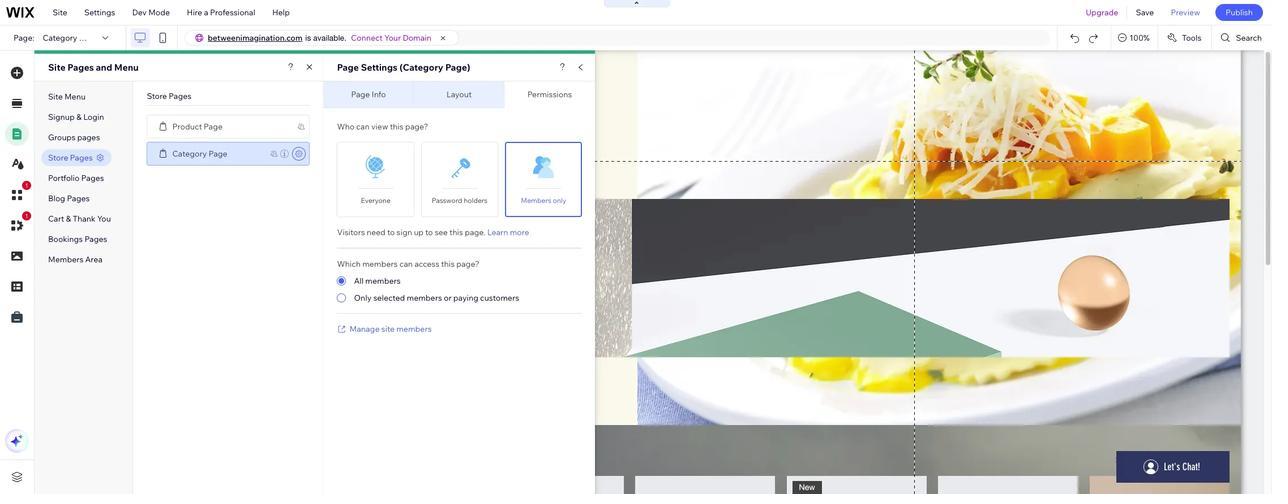 Task type: describe. For each thing, give the bounding box(es) containing it.
and
[[96, 62, 112, 73]]

& for cart
[[66, 214, 71, 224]]

0 vertical spatial can
[[356, 122, 370, 132]]

publish
[[1226, 7, 1253, 18]]

which
[[337, 259, 361, 269]]

(category
[[400, 62, 443, 73]]

cart & thank you
[[48, 214, 111, 224]]

permissions
[[527, 89, 572, 100]]

2 vertical spatial this
[[441, 259, 455, 269]]

a
[[204, 7, 208, 18]]

site for site menu
[[48, 92, 63, 102]]

signup & login
[[48, 112, 104, 122]]

visitors
[[337, 228, 365, 238]]

dev mode
[[132, 7, 170, 18]]

product page
[[172, 121, 223, 132]]

1 for first the 1 button from the bottom
[[25, 213, 28, 220]]

learn
[[487, 228, 508, 238]]

is available. connect your domain
[[305, 33, 431, 43]]

available.
[[313, 33, 346, 42]]

paying
[[453, 293, 478, 303]]

manage site members
[[350, 324, 432, 335]]

pages right portfolio
[[81, 173, 104, 183]]

site menu
[[48, 92, 86, 102]]

1 for second the 1 button from the bottom
[[25, 182, 28, 189]]

page left info
[[351, 89, 370, 100]]

0 vertical spatial store
[[147, 91, 167, 101]]

signup
[[48, 112, 75, 122]]

cart
[[48, 214, 64, 224]]

preview button
[[1162, 0, 1209, 25]]

site
[[381, 324, 395, 335]]

which members can access this page?
[[337, 259, 479, 269]]

who
[[337, 122, 355, 132]]

100%
[[1130, 33, 1150, 43]]

members area
[[48, 255, 102, 265]]

pages
[[77, 132, 100, 143]]

holders
[[464, 196, 488, 205]]

you
[[97, 214, 111, 224]]

all members
[[354, 276, 401, 286]]

page info
[[351, 89, 386, 100]]

sign
[[397, 228, 412, 238]]

area
[[85, 255, 102, 265]]

& for signup
[[76, 112, 82, 122]]

all
[[354, 276, 364, 286]]

0 horizontal spatial page?
[[405, 122, 428, 132]]

page.
[[465, 228, 485, 238]]

2 1 button from the top
[[5, 212, 31, 238]]

upgrade
[[1086, 7, 1118, 18]]

blog
[[48, 194, 65, 204]]

1 vertical spatial settings
[[361, 62, 397, 73]]

pages up cart & thank you
[[67, 194, 90, 204]]

view
[[371, 122, 388, 132]]

1 vertical spatial can
[[399, 259, 413, 269]]

1 vertical spatial this
[[450, 228, 463, 238]]

0 vertical spatial menu
[[114, 62, 139, 73]]

members right site
[[396, 324, 432, 335]]

save button
[[1127, 0, 1162, 25]]

domain
[[403, 33, 431, 43]]

blog pages
[[48, 194, 90, 204]]

see
[[435, 228, 448, 238]]

manage site members link
[[350, 324, 432, 335]]

only
[[354, 293, 372, 303]]

1 vertical spatial store pages
[[48, 153, 93, 163]]

1 horizontal spatial page?
[[456, 259, 479, 269]]

dev
[[132, 7, 147, 18]]

1 vertical spatial category page
[[172, 149, 227, 159]]

page up "page info"
[[337, 62, 359, 73]]

hire
[[187, 7, 202, 18]]

everyone
[[361, 196, 391, 205]]

0 vertical spatial category
[[43, 33, 77, 43]]

page up site pages and menu
[[79, 33, 98, 43]]

members only
[[521, 196, 566, 205]]

only selected members or paying customers
[[354, 293, 519, 303]]

pages up portfolio pages
[[70, 153, 93, 163]]

1 to from the left
[[387, 228, 395, 238]]



Task type: locate. For each thing, give the bounding box(es) containing it.
pages up product
[[169, 91, 191, 101]]

0 horizontal spatial members
[[48, 255, 83, 265]]

1 vertical spatial 1 button
[[5, 212, 31, 238]]

product
[[172, 121, 202, 132]]

0 vertical spatial 1
[[25, 182, 28, 189]]

1 vertical spatial menu
[[65, 92, 86, 102]]

0 vertical spatial settings
[[84, 7, 115, 18]]

category page up site pages and menu
[[43, 33, 98, 43]]

to right up
[[425, 228, 433, 238]]

0 vertical spatial this
[[390, 122, 403, 132]]

this right the see
[[450, 228, 463, 238]]

0 vertical spatial &
[[76, 112, 82, 122]]

1 horizontal spatial settings
[[361, 62, 397, 73]]

info
[[372, 89, 386, 100]]

who can view this page?
[[337, 122, 428, 132]]

1 horizontal spatial to
[[425, 228, 433, 238]]

login
[[83, 112, 104, 122]]

learn more link
[[487, 228, 529, 238]]

0 horizontal spatial category page
[[43, 33, 98, 43]]

1 button
[[5, 181, 31, 207], [5, 212, 31, 238]]

members down bookings
[[48, 255, 83, 265]]

1 horizontal spatial &
[[76, 112, 82, 122]]

category up site pages and menu
[[43, 33, 77, 43]]

1 vertical spatial 1
[[25, 213, 28, 220]]

page down product page at the top of the page
[[209, 149, 227, 159]]

is
[[305, 33, 311, 42]]

1 vertical spatial page?
[[456, 259, 479, 269]]

1 horizontal spatial store pages
[[147, 91, 191, 101]]

preview
[[1171, 7, 1200, 18]]

category
[[43, 33, 77, 43], [172, 149, 207, 159]]

1 vertical spatial &
[[66, 214, 71, 224]]

tools button
[[1158, 25, 1212, 50]]

professional
[[210, 7, 255, 18]]

pages
[[68, 62, 94, 73], [169, 91, 191, 101], [70, 153, 93, 163], [81, 173, 104, 183], [67, 194, 90, 204], [85, 234, 107, 245]]

manage
[[350, 324, 380, 335]]

category down product
[[172, 149, 207, 159]]

store pages
[[147, 91, 191, 101], [48, 153, 93, 163]]

settings
[[84, 7, 115, 18], [361, 62, 397, 73]]

2 to from the left
[[425, 228, 433, 238]]

1 horizontal spatial can
[[399, 259, 413, 269]]

2 1 from the top
[[25, 213, 28, 220]]

1 vertical spatial members
[[48, 255, 83, 265]]

1 horizontal spatial category
[[172, 149, 207, 159]]

up
[[414, 228, 424, 238]]

members
[[362, 259, 398, 269], [365, 276, 401, 286], [407, 293, 442, 303], [396, 324, 432, 335]]

password
[[432, 196, 462, 205]]

this right access
[[441, 259, 455, 269]]

1 horizontal spatial members
[[521, 196, 551, 205]]

visitors need to sign up to see this page. learn more
[[337, 228, 529, 238]]

site pages and menu
[[48, 62, 139, 73]]

can
[[356, 122, 370, 132], [399, 259, 413, 269]]

1 1 from the top
[[25, 182, 28, 189]]

1 vertical spatial site
[[48, 62, 66, 73]]

bookings pages
[[48, 234, 107, 245]]

bookings
[[48, 234, 83, 245]]

members for members only
[[521, 196, 551, 205]]

2 vertical spatial site
[[48, 92, 63, 102]]

password holders
[[432, 196, 488, 205]]

only
[[553, 196, 566, 205]]

store pages up product
[[147, 91, 191, 101]]

save
[[1136, 7, 1154, 18]]

search
[[1236, 33, 1262, 43]]

page settings (category page)
[[337, 62, 470, 73]]

to
[[387, 228, 395, 238], [425, 228, 433, 238]]

pages left and
[[68, 62, 94, 73]]

publish button
[[1215, 4, 1263, 21]]

search button
[[1212, 25, 1272, 50]]

menu up signup & login
[[65, 92, 86, 102]]

1 left cart
[[25, 213, 28, 220]]

1 1 button from the top
[[5, 181, 31, 207]]

portfolio
[[48, 173, 80, 183]]

or
[[444, 293, 452, 303]]

page? right view
[[405, 122, 428, 132]]

site
[[53, 7, 67, 18], [48, 62, 66, 73], [48, 92, 63, 102]]

& left login
[[76, 112, 82, 122]]

this right view
[[390, 122, 403, 132]]

site for site pages and menu
[[48, 62, 66, 73]]

need
[[367, 228, 385, 238]]

access
[[414, 259, 439, 269]]

0 horizontal spatial store pages
[[48, 153, 93, 163]]

your
[[384, 33, 401, 43]]

page right product
[[204, 121, 223, 132]]

1 button left blog
[[5, 181, 31, 207]]

page?
[[405, 122, 428, 132], [456, 259, 479, 269]]

this
[[390, 122, 403, 132], [450, 228, 463, 238], [441, 259, 455, 269]]

betweenimagination.com
[[208, 33, 303, 43]]

0 horizontal spatial menu
[[65, 92, 86, 102]]

1 left portfolio
[[25, 182, 28, 189]]

menu right and
[[114, 62, 139, 73]]

0 vertical spatial 1 button
[[5, 181, 31, 207]]

site for site
[[53, 7, 67, 18]]

settings up info
[[361, 62, 397, 73]]

1 vertical spatial store
[[48, 153, 68, 163]]

layout
[[447, 89, 472, 100]]

members left or
[[407, 293, 442, 303]]

0 vertical spatial category page
[[43, 33, 98, 43]]

can left view
[[356, 122, 370, 132]]

0 horizontal spatial category
[[43, 33, 77, 43]]

mode
[[148, 7, 170, 18]]

hire a professional
[[187, 7, 255, 18]]

store
[[147, 91, 167, 101], [48, 153, 68, 163]]

1 horizontal spatial store
[[147, 91, 167, 101]]

members up all members
[[362, 259, 398, 269]]

selected
[[373, 293, 405, 303]]

groups
[[48, 132, 75, 143]]

tools
[[1182, 33, 1202, 43]]

to left sign
[[387, 228, 395, 238]]

members up selected at the bottom left of page
[[365, 276, 401, 286]]

1 vertical spatial category
[[172, 149, 207, 159]]

members left "only"
[[521, 196, 551, 205]]

0 horizontal spatial settings
[[84, 7, 115, 18]]

0 vertical spatial site
[[53, 7, 67, 18]]

0 horizontal spatial &
[[66, 214, 71, 224]]

store pages down groups pages
[[48, 153, 93, 163]]

1 button left cart
[[5, 212, 31, 238]]

groups pages
[[48, 132, 100, 143]]

& right cart
[[66, 214, 71, 224]]

0 horizontal spatial can
[[356, 122, 370, 132]]

category page down product page at the top of the page
[[172, 149, 227, 159]]

can left access
[[399, 259, 413, 269]]

help
[[272, 7, 290, 18]]

100% button
[[1111, 25, 1158, 50]]

category page
[[43, 33, 98, 43], [172, 149, 227, 159]]

connect
[[351, 33, 383, 43]]

1 horizontal spatial category page
[[172, 149, 227, 159]]

1 horizontal spatial menu
[[114, 62, 139, 73]]

members for members area
[[48, 255, 83, 265]]

more
[[510, 228, 529, 238]]

0 horizontal spatial store
[[48, 153, 68, 163]]

customers
[[480, 293, 519, 303]]

1
[[25, 182, 28, 189], [25, 213, 28, 220]]

0 vertical spatial store pages
[[147, 91, 191, 101]]

page? down page.
[[456, 259, 479, 269]]

0 horizontal spatial to
[[387, 228, 395, 238]]

menu
[[114, 62, 139, 73], [65, 92, 86, 102]]

0 vertical spatial members
[[521, 196, 551, 205]]

members
[[521, 196, 551, 205], [48, 255, 83, 265]]

thank
[[73, 214, 95, 224]]

page
[[79, 33, 98, 43], [337, 62, 359, 73], [351, 89, 370, 100], [204, 121, 223, 132], [209, 149, 227, 159]]

portfolio pages
[[48, 173, 104, 183]]

settings left dev
[[84, 7, 115, 18]]

page)
[[445, 62, 470, 73]]

pages up area
[[85, 234, 107, 245]]

&
[[76, 112, 82, 122], [66, 214, 71, 224]]

0 vertical spatial page?
[[405, 122, 428, 132]]



Task type: vqa. For each thing, say whether or not it's contained in the screenshot.
https://jamespeterson1902.wixsite.com/my-site Connect Your Domain
no



